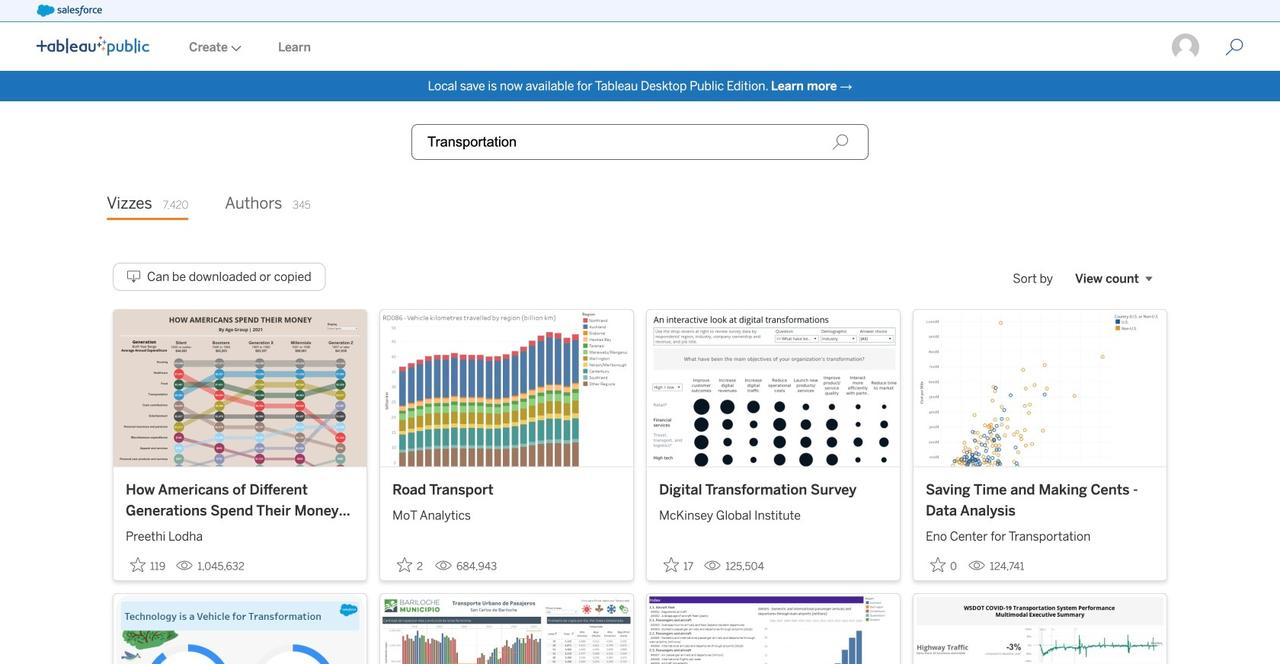 Task type: vqa. For each thing, say whether or not it's contained in the screenshot.
Add Favorite icon to the left
yes



Task type: describe. For each thing, give the bounding box(es) containing it.
add favorite image for first workbook thumbnail from left
[[130, 558, 146, 573]]

add favorite button for first workbook thumbnail from the right
[[926, 553, 963, 578]]

logo image
[[37, 36, 149, 56]]

add favorite image for first workbook thumbnail from the right
[[931, 558, 946, 573]]

1 workbook thumbnail image from the left
[[114, 310, 367, 467]]

tara.schultz image
[[1171, 32, 1202, 63]]



Task type: locate. For each thing, give the bounding box(es) containing it.
2 add favorite image from the left
[[664, 558, 679, 573]]

4 add favorite button from the left
[[926, 553, 963, 578]]

1 add favorite image from the left
[[130, 558, 146, 573]]

add favorite image
[[397, 558, 413, 573]]

3 workbook thumbnail image from the left
[[647, 310, 901, 467]]

add favorite button for first workbook thumbnail from left
[[126, 553, 170, 578]]

1 add favorite button from the left
[[126, 553, 170, 578]]

workbook thumbnail image
[[114, 310, 367, 467], [380, 310, 634, 467], [647, 310, 901, 467], [914, 310, 1167, 467]]

3 add favorite button from the left
[[660, 553, 699, 578]]

Add Favorite button
[[126, 553, 170, 578], [393, 553, 429, 578], [660, 553, 699, 578], [926, 553, 963, 578]]

add favorite button for 3rd workbook thumbnail from the right
[[393, 553, 429, 578]]

go to search image
[[1208, 38, 1263, 56]]

create image
[[228, 45, 242, 51]]

add favorite image for third workbook thumbnail
[[664, 558, 679, 573]]

search image
[[833, 134, 849, 151]]

4 workbook thumbnail image from the left
[[914, 310, 1167, 467]]

Search input field
[[412, 124, 869, 160]]

3 add favorite image from the left
[[931, 558, 946, 573]]

0 horizontal spatial add favorite image
[[130, 558, 146, 573]]

add favorite button for third workbook thumbnail
[[660, 553, 699, 578]]

2 horizontal spatial add favorite image
[[931, 558, 946, 573]]

2 workbook thumbnail image from the left
[[380, 310, 634, 467]]

add favorite image
[[130, 558, 146, 573], [664, 558, 679, 573], [931, 558, 946, 573]]

salesforce logo image
[[37, 5, 102, 17]]

2 add favorite button from the left
[[393, 553, 429, 578]]

1 horizontal spatial add favorite image
[[664, 558, 679, 573]]



